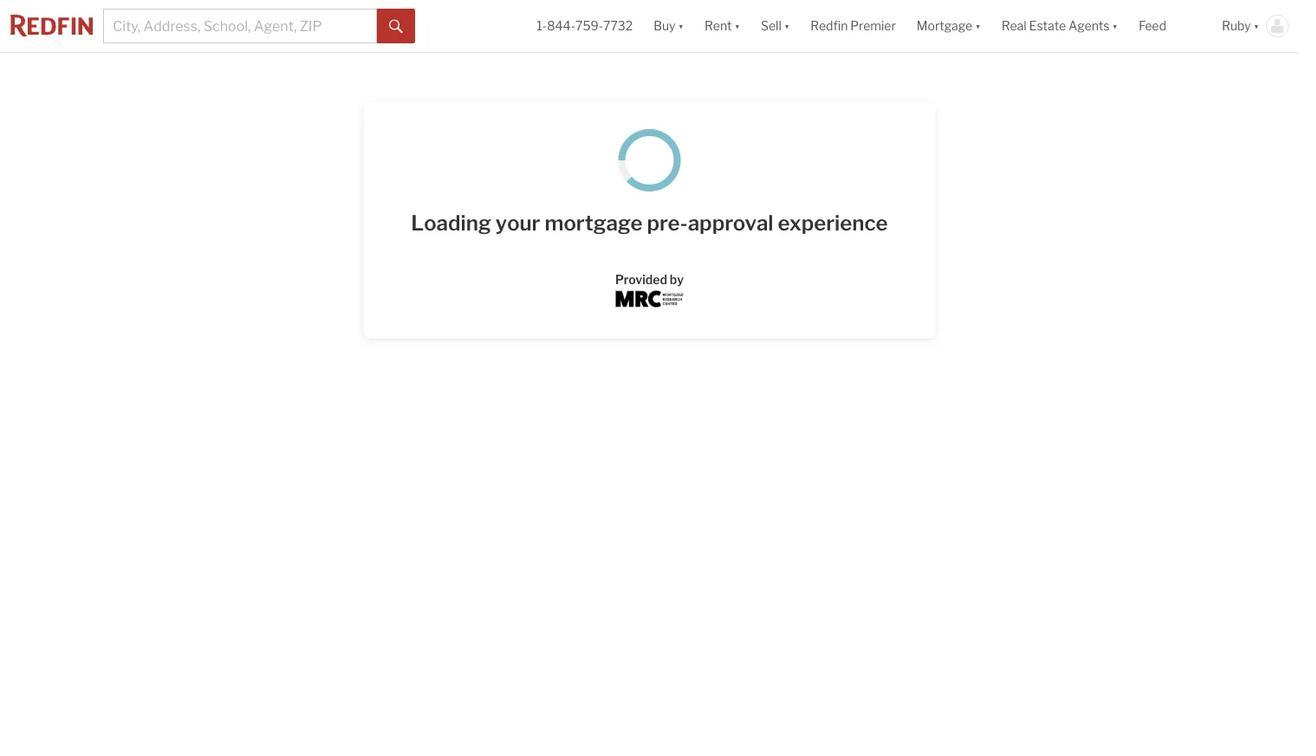 Task type: locate. For each thing, give the bounding box(es) containing it.
mortgage ▾ button
[[907, 0, 991, 52]]

feed button
[[1129, 0, 1212, 52]]

rent
[[705, 19, 732, 33]]

buy ▾
[[654, 19, 684, 33]]

▾ for rent ▾
[[735, 19, 740, 33]]

buy ▾ button
[[654, 0, 684, 52]]

sell ▾
[[761, 19, 790, 33]]

1 ▾ from the left
[[678, 19, 684, 33]]

loading
[[411, 211, 491, 236]]

▾ right rent
[[735, 19, 740, 33]]

6 ▾ from the left
[[1254, 19, 1260, 33]]

mortgage
[[917, 19, 973, 33]]

1-844-759-7732
[[537, 19, 633, 33]]

5 ▾ from the left
[[1113, 19, 1118, 33]]

sell ▾ button
[[751, 0, 800, 52]]

real estate agents ▾
[[1002, 19, 1118, 33]]

submit search image
[[389, 20, 403, 34]]

2 ▾ from the left
[[735, 19, 740, 33]]

▾ right ruby
[[1254, 19, 1260, 33]]

rent ▾ button
[[705, 0, 740, 52]]

mortgage research center image
[[616, 291, 683, 307]]

▾ right agents
[[1113, 19, 1118, 33]]

7732
[[603, 19, 633, 33]]

agents
[[1069, 19, 1110, 33]]

▾ right sell
[[784, 19, 790, 33]]

▾ right buy on the right top of page
[[678, 19, 684, 33]]

▾ right "mortgage"
[[975, 19, 981, 33]]

▾ for sell ▾
[[784, 19, 790, 33]]

buy ▾ button
[[643, 0, 694, 52]]

▾ for mortgage ▾
[[975, 19, 981, 33]]

rent ▾
[[705, 19, 740, 33]]

premier
[[851, 19, 896, 33]]

▾
[[678, 19, 684, 33], [735, 19, 740, 33], [784, 19, 790, 33], [975, 19, 981, 33], [1113, 19, 1118, 33], [1254, 19, 1260, 33]]

4 ▾ from the left
[[975, 19, 981, 33]]

experience
[[778, 211, 888, 236]]

redfin premier button
[[800, 0, 907, 52]]

1-
[[537, 19, 547, 33]]

759-
[[576, 19, 603, 33]]

estate
[[1029, 19, 1066, 33]]

real estate agents ▾ link
[[1002, 0, 1118, 52]]

▾ inside dropdown button
[[1113, 19, 1118, 33]]

mortgage ▾ button
[[917, 0, 981, 52]]

provided by
[[615, 272, 684, 287]]

3 ▾ from the left
[[784, 19, 790, 33]]

pre-
[[647, 211, 688, 236]]

rent ▾ button
[[694, 0, 751, 52]]



Task type: vqa. For each thing, say whether or not it's contained in the screenshot.
Schedule tour Next Available: Tomorrow at 9:00 AM
no



Task type: describe. For each thing, give the bounding box(es) containing it.
▾ for ruby ▾
[[1254, 19, 1260, 33]]

redfin
[[811, 19, 848, 33]]

by
[[670, 272, 684, 287]]

provided
[[615, 272, 667, 287]]

ruby
[[1222, 19, 1251, 33]]

real estate agents ▾ button
[[991, 0, 1129, 52]]

▾ for buy ▾
[[678, 19, 684, 33]]

approval
[[688, 211, 774, 236]]

mortgage ▾
[[917, 19, 981, 33]]

buy
[[654, 19, 676, 33]]

loading your mortgage pre-approval experience
[[411, 211, 888, 236]]

redfin premier
[[811, 19, 896, 33]]

feed
[[1139, 19, 1167, 33]]

ruby ▾
[[1222, 19, 1260, 33]]

844-
[[547, 19, 576, 33]]

your
[[496, 211, 540, 236]]

1-844-759-7732 link
[[537, 19, 633, 33]]

City, Address, School, Agent, ZIP search field
[[103, 9, 377, 43]]

mortgage
[[545, 211, 643, 236]]

real
[[1002, 19, 1027, 33]]

sell ▾ button
[[761, 0, 790, 52]]

sell
[[761, 19, 782, 33]]



